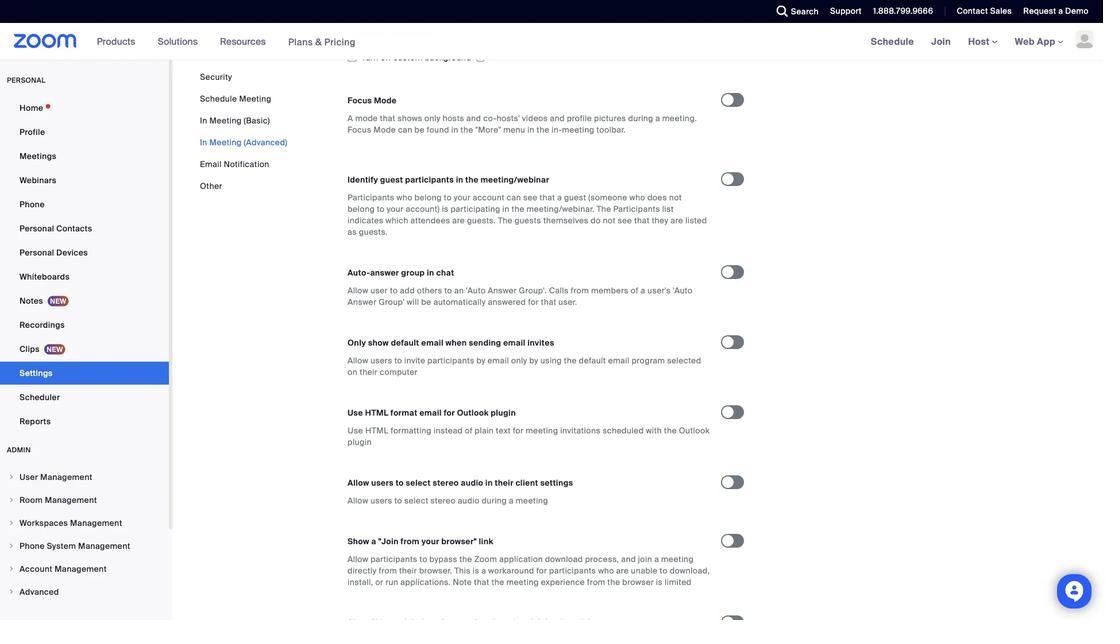 Task type: vqa. For each thing, say whether or not it's contained in the screenshot.


Task type: describe. For each thing, give the bounding box(es) containing it.
email left when
[[421, 338, 444, 348]]

in meeting (advanced) link
[[200, 137, 287, 148]]

the inside participants who belong to your account can see that a guest (someone who does not belong to your account) is participating in the meeting/webinar. the participants list indicates which attendees are guests. the guests themselves do not see that they are listed as guests.
[[512, 204, 525, 214]]

bypass
[[430, 554, 457, 565]]

management for account management
[[55, 564, 107, 575]]

user.
[[559, 297, 577, 307]]

1.888.799.9666 button up join
[[865, 0, 936, 23]]

a mode that shows only hosts and co-hosts' videos and profile pictures during a meeting. focus mode can be found in the "more" menu in the in-meeting toolbar.
[[348, 113, 697, 135]]

a down zoom
[[481, 566, 486, 576]]

0 vertical spatial guests.
[[467, 215, 496, 226]]

custom
[[393, 52, 423, 63]]

identify
[[348, 174, 378, 185]]

home
[[20, 103, 43, 113]]

show a "join from your browser" link
[[348, 536, 493, 547]]

schedule for schedule
[[871, 35, 914, 47]]

0 vertical spatial the
[[597, 204, 611, 214]]

or inside allow participants to bypass the zoom application download process, and join a meeting directly from their browser. this is a workaround for participants who are unable to download, install, or run applications. note that the meeting experience from the browser is limited
[[375, 577, 383, 588]]

0 vertical spatial meeting
[[239, 93, 271, 104]]

workspaces
[[20, 518, 68, 529]]

indicates
[[348, 215, 384, 226]]

1 vertical spatial guests.
[[359, 227, 388, 237]]

2 horizontal spatial are
[[671, 215, 683, 226]]

0 vertical spatial default
[[391, 338, 419, 348]]

1 horizontal spatial or
[[387, 28, 395, 39]]

select for during
[[404, 496, 428, 506]]

web
[[1015, 35, 1035, 47]]

focus inside a mode that shows only hosts and co-hosts' videos and profile pictures during a meeting. focus mode can be found in the "more" menu in the in-meeting toolbar.
[[348, 124, 371, 135]]

personal for personal contacts
[[20, 223, 54, 234]]

email notification
[[200, 159, 269, 170]]

1 vertical spatial during
[[482, 496, 507, 506]]

in left client
[[485, 478, 493, 488]]

app
[[1037, 35, 1056, 47]]

right image for phone system management
[[8, 543, 15, 550]]

1 vertical spatial your
[[387, 204, 404, 214]]

process,
[[585, 554, 619, 565]]

admin menu menu
[[0, 467, 169, 605]]

product information navigation
[[88, 23, 364, 61]]

classroom
[[559, 17, 600, 27]]

your for to
[[454, 192, 471, 203]]

to up the indicates
[[377, 204, 385, 214]]

be inside allow user to add others to an 'auto answer group'. calls from members of a user's 'auto answer group' will be automatically answered for that user.
[[421, 297, 431, 307]]

user's
[[648, 285, 671, 296]]

download
[[545, 554, 583, 565]]

sales
[[990, 6, 1012, 16]]

system
[[47, 541, 76, 552]]

1 focus from the top
[[348, 95, 372, 106]]

boardroom
[[613, 17, 656, 27]]

management for user management
[[40, 472, 92, 483]]

does
[[648, 192, 667, 203]]

schedule meeting link
[[200, 93, 271, 104]]

invite
[[404, 355, 425, 366]]

2 vertical spatial is
[[656, 577, 663, 588]]

right image inside advanced menu item
[[8, 589, 15, 596]]

computer
[[380, 367, 418, 377]]

management down workspaces management menu item
[[78, 541, 130, 552]]

allow participants to bypass the zoom application download process, and join a meeting directly from their browser. this is a workaround for participants who are unable to download, install, or run applications. note that the meeting experience from the browser is limited
[[348, 554, 710, 588]]

that inside allow user to add others to an 'auto answer group'. calls from members of a user's 'auto answer group' will be automatically answered for that user.
[[541, 297, 556, 307]]

background
[[425, 52, 471, 63]]

(someone
[[588, 192, 627, 203]]

auto-
[[348, 267, 370, 278]]

room management menu item
[[0, 490, 169, 511]]

1 by from the left
[[477, 355, 486, 366]]

in meeting (basic)
[[200, 115, 270, 126]]

only
[[348, 338, 366, 348]]

meetings navigation
[[862, 23, 1103, 61]]

audio for in
[[461, 478, 483, 488]]

only show default email when sending email invites
[[348, 338, 554, 348]]

1 horizontal spatial see
[[618, 215, 632, 226]]

identify guest participants in the meeting/webinar
[[348, 174, 549, 185]]

admin
[[7, 446, 31, 455]]

with
[[646, 425, 662, 436]]

to up limited
[[660, 566, 668, 576]]

web app
[[1015, 35, 1056, 47]]

notification
[[224, 159, 269, 170]]

1.888.799.9666 button up schedule link
[[873, 6, 933, 16]]

(basic)
[[244, 115, 270, 126]]

for inside allow hosts to curate case-specific scenes, such as a classroom or boardroom for their meetings or webinars.
[[658, 17, 669, 27]]

clips link
[[0, 338, 169, 361]]

that left they
[[634, 215, 650, 226]]

users for show
[[371, 355, 392, 366]]

0 vertical spatial guest
[[380, 174, 403, 185]]

home link
[[0, 97, 169, 120]]

can inside a mode that shows only hosts and co-hosts' videos and profile pictures during a meeting. focus mode can be found in the "more" menu in the in-meeting toolbar.
[[398, 124, 413, 135]]

0 horizontal spatial outlook
[[457, 408, 489, 418]]

right image for user
[[8, 474, 15, 481]]

in right found
[[451, 124, 458, 135]]

application
[[499, 554, 543, 565]]

participants who belong to your account can see that a guest (someone who does not belong to your account) is participating in the meeting/webinar. the participants list indicates which attendees are guests. the guests themselves do not see that they are listed as guests.
[[348, 192, 707, 237]]

security
[[200, 72, 232, 82]]

meetings link
[[0, 145, 169, 168]]

join
[[638, 554, 652, 565]]

limited
[[665, 577, 692, 588]]

of inside allow user to add others to an 'auto answer group'. calls from members of a user's 'auto answer group' will be automatically answered for that user.
[[631, 285, 639, 296]]

workspaces management menu item
[[0, 513, 169, 534]]

scenes,
[[487, 17, 518, 27]]

banner containing products
[[0, 23, 1103, 61]]

account management menu item
[[0, 559, 169, 580]]

solutions button
[[158, 23, 203, 60]]

co-
[[483, 113, 497, 123]]

allow for allow hosts to curate case-specific scenes, such as a classroom or boardroom for their meetings or webinars.
[[348, 17, 368, 27]]

allow user to add others to an 'auto answer group'. calls from members of a user's 'auto answer group' will be automatically answered for that user.
[[348, 285, 693, 307]]

the inside allow users to invite participants by email only by using the default email program selected on their computer
[[564, 355, 577, 366]]

schedule meeting
[[200, 93, 271, 104]]

using
[[541, 355, 562, 366]]

join
[[932, 35, 951, 47]]

auto-answer group in chat
[[348, 267, 454, 278]]

scheduled
[[603, 425, 644, 436]]

personal contacts link
[[0, 217, 169, 240]]

other link
[[200, 181, 222, 191]]

audio for during
[[458, 496, 480, 506]]

case-
[[431, 17, 454, 27]]

the left browser
[[608, 577, 620, 588]]

menu bar containing security
[[200, 71, 287, 192]]

settings link
[[0, 362, 169, 385]]

in down 'videos'
[[528, 124, 535, 135]]

recordings link
[[0, 314, 169, 337]]

specific
[[454, 17, 485, 27]]

webinars
[[20, 175, 56, 186]]

a left "join on the left bottom of the page
[[371, 536, 376, 547]]

0 vertical spatial belong
[[415, 192, 442, 203]]

in left the chat
[[427, 267, 434, 278]]

to left an
[[444, 285, 452, 296]]

is inside participants who belong to your account can see that a guest (someone who does not belong to your account) is participating in the meeting/webinar. the participants list indicates which attendees are guests. the guests themselves do not see that they are listed as guests.
[[442, 204, 449, 214]]

automatically
[[433, 297, 486, 307]]

invitations
[[560, 425, 601, 436]]

the down the workaround
[[492, 577, 504, 588]]

from down process,
[[587, 577, 605, 588]]

1 horizontal spatial participants
[[613, 204, 660, 214]]

such
[[520, 17, 539, 27]]

right image for workspaces
[[8, 520, 15, 527]]

your for from
[[422, 536, 439, 547]]

invites
[[528, 338, 554, 348]]

allow for allow users to select stereo audio during a meeting
[[348, 496, 368, 506]]

other
[[200, 181, 222, 191]]

only inside allow users to invite participants by email only by using the default email program selected on their computer
[[511, 355, 527, 366]]

allow users to select stereo audio during a meeting
[[348, 496, 548, 506]]

email up allow users to invite participants by email only by using the default email program selected on their computer
[[503, 338, 526, 348]]

webinars link
[[0, 169, 169, 192]]

from inside allow user to add others to an 'auto answer group'. calls from members of a user's 'auto answer group' will be automatically answered for that user.
[[571, 285, 589, 296]]

user
[[371, 285, 388, 296]]

to down "identify guest participants in the meeting/webinar" in the top left of the page
[[444, 192, 452, 203]]

email left program
[[608, 355, 630, 366]]

format
[[391, 408, 418, 418]]

an
[[454, 285, 464, 296]]

meeting up download,
[[661, 554, 694, 565]]

2 horizontal spatial who
[[630, 192, 645, 203]]

email up instead
[[420, 408, 442, 418]]

to up allow users to select stereo audio during a meeting
[[396, 478, 404, 488]]

a right the join
[[654, 554, 659, 565]]

directly
[[348, 566, 377, 576]]

menu
[[503, 124, 525, 135]]

1 horizontal spatial answer
[[488, 285, 517, 296]]

for inside allow participants to bypass the zoom application download process, and join a meeting directly from their browser. this is a workaround for participants who are unable to download, install, or run applications. note that the meeting experience from the browser is limited
[[536, 566, 547, 576]]

personal menu menu
[[0, 97, 169, 434]]

a inside allow user to add others to an 'auto answer group'. calls from members of a user's 'auto answer group' will be automatically answered for that user.
[[641, 285, 646, 296]]

select for in
[[406, 478, 431, 488]]

scheduler link
[[0, 386, 169, 409]]

link
[[479, 536, 493, 547]]

members
[[591, 285, 629, 296]]

users for users
[[371, 496, 392, 506]]

their inside allow users to invite participants by email only by using the default email program selected on their computer
[[360, 367, 378, 377]]

a left demo
[[1059, 6, 1063, 16]]

a down the allow users to select stereo audio in their client settings at bottom
[[509, 496, 514, 506]]

0 horizontal spatial and
[[467, 113, 481, 123]]

group'.
[[519, 285, 547, 296]]

and inside allow participants to bypass the zoom application download process, and join a meeting directly from their browser. this is a workaround for participants who are unable to download, install, or run applications. note that the meeting experience from the browser is limited
[[621, 554, 636, 565]]

in inside participants who belong to your account can see that a guest (someone who does not belong to your account) is participating in the meeting/webinar. the participants list indicates which attendees are guests. the guests themselves do not see that they are listed as guests.
[[503, 204, 510, 214]]

meeting down the workaround
[[507, 577, 539, 588]]

meeting.
[[662, 113, 697, 123]]

participants down download
[[549, 566, 596, 576]]

use for use html formatting instead of plain text for meeting invitations scheduled with the outlook plugin
[[348, 425, 363, 436]]

phone for phone system management
[[20, 541, 45, 552]]

devices
[[56, 247, 88, 258]]

attendees
[[411, 215, 450, 226]]

allow users to invite participants by email only by using the default email program selected on their computer
[[348, 355, 701, 377]]

0 vertical spatial not
[[669, 192, 682, 203]]



Task type: locate. For each thing, give the bounding box(es) containing it.
the left in-
[[537, 124, 550, 135]]

1 vertical spatial guest
[[564, 192, 586, 203]]

as inside participants who belong to your account can see that a guest (someone who does not belong to your account) is participating in the meeting/webinar. the participants list indicates which attendees are guests. the guests themselves do not see that they are listed as guests.
[[348, 227, 357, 237]]

curate
[[404, 17, 429, 27]]

in up email
[[200, 137, 207, 148]]

participants down does
[[613, 204, 660, 214]]

for down group'. in the left top of the page
[[528, 297, 539, 307]]

1 vertical spatial answer
[[348, 297, 377, 307]]

2 allow from the top
[[348, 285, 368, 296]]

management for room management
[[45, 495, 97, 506]]

personal devices
[[20, 247, 88, 258]]

stereo up allow users to select stereo audio during a meeting
[[433, 478, 459, 488]]

the left "more" on the left top of page
[[461, 124, 473, 135]]

during down the allow users to select stereo audio in their client settings at bottom
[[482, 496, 507, 506]]

right image
[[8, 497, 15, 504], [8, 543, 15, 550], [8, 566, 15, 573]]

1 vertical spatial can
[[507, 192, 521, 203]]

0 vertical spatial is
[[442, 204, 449, 214]]

that down calls
[[541, 297, 556, 307]]

1 horizontal spatial your
[[422, 536, 439, 547]]

1 horizontal spatial and
[[550, 113, 565, 123]]

1 vertical spatial html
[[365, 425, 389, 436]]

phone down 'webinars'
[[20, 199, 45, 210]]

6 allow from the top
[[348, 554, 368, 565]]

workaround
[[488, 566, 534, 576]]

0 horizontal spatial or
[[375, 577, 383, 588]]

be
[[415, 124, 425, 135], [421, 297, 431, 307]]

select up show a "join from your browser" link
[[404, 496, 428, 506]]

are down list
[[671, 215, 683, 226]]

outlook
[[457, 408, 489, 418], [679, 425, 710, 436]]

1 horizontal spatial default
[[579, 355, 606, 366]]

to up "join on the left bottom of the page
[[394, 496, 402, 506]]

meeting inside use html formatting instead of plain text for meeting invitations scheduled with the outlook plugin
[[526, 425, 558, 436]]

2 in from the top
[[200, 137, 207, 148]]

right image inside phone system management menu item
[[8, 543, 15, 550]]

a left user's on the top right of the page
[[641, 285, 646, 296]]

their right on
[[360, 367, 378, 377]]

from right "join on the left bottom of the page
[[401, 536, 420, 547]]

turn off custom background
[[361, 52, 471, 63]]

can inside participants who belong to your account can see that a guest (someone who does not belong to your account) is participating in the meeting/webinar. the participants list indicates which attendees are guests. the guests themselves do not see that they are listed as guests.
[[507, 192, 521, 203]]

0 horizontal spatial of
[[465, 425, 473, 436]]

allow for allow participants to bypass the zoom application download process, and join a meeting directly from their browser. this is a workaround for participants who are unable to download, install, or run applications. note that the meeting experience from the browser is limited
[[348, 554, 368, 565]]

products
[[97, 35, 135, 47]]

chat
[[436, 267, 454, 278]]

for down application
[[536, 566, 547, 576]]

for up instead
[[444, 408, 455, 418]]

1 vertical spatial stereo
[[431, 496, 456, 506]]

1 horizontal spatial who
[[598, 566, 614, 576]]

1 right image from the top
[[8, 497, 15, 504]]

plugin
[[491, 408, 516, 418], [348, 437, 372, 448]]

search button
[[768, 0, 822, 23]]

belong up account)
[[415, 192, 442, 203]]

do
[[591, 215, 601, 226]]

hosts inside a mode that shows only hosts and co-hosts' videos and profile pictures during a meeting. focus mode can be found in the "more" menu in the in-meeting toolbar.
[[443, 113, 464, 123]]

0 vertical spatial see
[[523, 192, 538, 203]]

0 horizontal spatial default
[[391, 338, 419, 348]]

0 vertical spatial plugin
[[491, 408, 516, 418]]

download,
[[670, 566, 710, 576]]

0 vertical spatial audio
[[461, 478, 483, 488]]

during inside a mode that shows only hosts and co-hosts' videos and profile pictures during a meeting. focus mode can be found in the "more" menu in the in-meeting toolbar.
[[628, 113, 653, 123]]

0 vertical spatial answer
[[488, 285, 517, 296]]

1 vertical spatial phone
[[20, 541, 45, 552]]

1 vertical spatial users
[[371, 478, 394, 488]]

are down participating
[[452, 215, 465, 226]]

allow inside allow user to add others to an 'auto answer group'. calls from members of a user's 'auto answer group' will be automatically answered for that user.
[[348, 285, 368, 296]]

and left the join
[[621, 554, 636, 565]]

1 horizontal spatial guests.
[[467, 215, 496, 226]]

of inside use html formatting instead of plain text for meeting invitations scheduled with the outlook plugin
[[465, 425, 473, 436]]

in meeting (basic) link
[[200, 115, 270, 126]]

themselves
[[543, 215, 589, 226]]

email
[[200, 159, 222, 170]]

2 html from the top
[[365, 425, 389, 436]]

stereo for in
[[433, 478, 459, 488]]

users inside allow users to invite participants by email only by using the default email program selected on their computer
[[371, 355, 392, 366]]

schedule for schedule meeting
[[200, 93, 237, 104]]

products button
[[97, 23, 140, 60]]

0 vertical spatial be
[[415, 124, 425, 135]]

2 personal from the top
[[20, 247, 54, 258]]

users
[[371, 355, 392, 366], [371, 478, 394, 488], [371, 496, 392, 506]]

outlook inside use html formatting instead of plain text for meeting invitations scheduled with the outlook plugin
[[679, 425, 710, 436]]

or right classroom
[[602, 17, 611, 27]]

a inside participants who belong to your account can see that a guest (someone who does not belong to your account) is participating in the meeting/webinar. the participants list indicates which attendees are guests. the guests themselves do not see that they are listed as guests.
[[557, 192, 562, 203]]

0 horizontal spatial participants
[[348, 192, 394, 203]]

1 'auto from the left
[[466, 285, 486, 296]]

right image left workspaces
[[8, 520, 15, 527]]

right image
[[8, 474, 15, 481], [8, 520, 15, 527], [8, 589, 15, 596]]

1 right image from the top
[[8, 474, 15, 481]]

their inside allow participants to bypass the zoom application download process, and join a meeting directly from their browser. this is a workaround for participants who are unable to download, install, or run applications. note that the meeting experience from the browser is limited
[[399, 566, 417, 576]]

focus
[[348, 95, 372, 106], [348, 124, 371, 135]]

1 horizontal spatial the
[[597, 204, 611, 214]]

reports
[[20, 416, 51, 427]]

'auto
[[466, 285, 486, 296], [673, 285, 693, 296]]

guests
[[515, 215, 541, 226]]

0 horizontal spatial only
[[425, 113, 441, 123]]

request
[[1024, 6, 1056, 16]]

of left 'plain' on the left bottom of the page
[[465, 425, 473, 436]]

1 vertical spatial belong
[[348, 204, 375, 214]]

0 vertical spatial can
[[398, 124, 413, 135]]

management up "room management" at the left bottom
[[40, 472, 92, 483]]

contact sales
[[957, 6, 1012, 16]]

0 horizontal spatial answer
[[348, 297, 377, 307]]

2 horizontal spatial is
[[656, 577, 663, 588]]

from up run
[[379, 566, 397, 576]]

menu bar
[[200, 71, 287, 192]]

a inside a mode that shows only hosts and co-hosts' videos and profile pictures during a meeting. focus mode can be found in the "more" menu in the in-meeting toolbar.
[[656, 113, 660, 123]]

your up bypass
[[422, 536, 439, 547]]

only
[[425, 113, 441, 123], [511, 355, 527, 366]]

group'
[[379, 297, 405, 307]]

phone inside personal menu menu
[[20, 199, 45, 210]]

stereo for during
[[431, 496, 456, 506]]

0 horizontal spatial who
[[397, 192, 413, 203]]

that right the mode
[[380, 113, 395, 123]]

meeting for (advanced)
[[209, 137, 242, 148]]

0 horizontal spatial schedule
[[200, 93, 237, 104]]

only left using
[[511, 355, 527, 366]]

support link
[[822, 0, 865, 23], [830, 6, 862, 16]]

1 vertical spatial audio
[[458, 496, 480, 506]]

0 vertical spatial use
[[348, 408, 363, 418]]

0 vertical spatial right image
[[8, 474, 15, 481]]

default right using
[[579, 355, 606, 366]]

whiteboards link
[[0, 265, 169, 288]]

guest inside participants who belong to your account can see that a guest (someone who does not belong to your account) is participating in the meeting/webinar. the participants list indicates which attendees are guests. the guests themselves do not see that they are listed as guests.
[[564, 192, 586, 203]]

0 vertical spatial your
[[454, 192, 471, 203]]

1 vertical spatial use
[[348, 425, 363, 436]]

right image inside account management menu item
[[8, 566, 15, 573]]

and left co- at the top of page
[[467, 113, 481, 123]]

scheduler
[[20, 392, 60, 403]]

is up attendees
[[442, 204, 449, 214]]

that inside allow participants to bypass the zoom application download process, and join a meeting directly from their browser. this is a workaround for participants who are unable to download, install, or run applications. note that the meeting experience from the browser is limited
[[474, 577, 489, 588]]

and
[[467, 113, 481, 123], [550, 113, 565, 123], [621, 554, 636, 565]]

that up meeting/webinar.
[[540, 192, 555, 203]]

their right boardroom
[[671, 17, 689, 27]]

allow for allow users to select stereo audio in their client settings
[[348, 478, 369, 488]]

their up 'applications.'
[[399, 566, 417, 576]]

as inside allow hosts to curate case-specific scenes, such as a classroom or boardroom for their meetings or webinars.
[[541, 17, 550, 27]]

1 horizontal spatial plugin
[[491, 408, 516, 418]]

0 horizontal spatial guests.
[[359, 227, 388, 237]]

notes link
[[0, 290, 169, 313]]

whiteboards
[[20, 272, 70, 282]]

meeting up (basic)
[[239, 93, 271, 104]]

webinars.
[[397, 28, 434, 39]]

'auto right user's on the top right of the page
[[673, 285, 693, 296]]

right image left room
[[8, 497, 15, 504]]

2 horizontal spatial or
[[602, 17, 611, 27]]

1 use from the top
[[348, 408, 363, 418]]

1 vertical spatial or
[[387, 28, 395, 39]]

answer down user
[[348, 297, 377, 307]]

1 in from the top
[[200, 115, 207, 126]]

by
[[477, 355, 486, 366], [529, 355, 538, 366]]

videos
[[522, 113, 548, 123]]

2 vertical spatial right image
[[8, 589, 15, 596]]

personal devices link
[[0, 241, 169, 264]]

0 vertical spatial select
[[406, 478, 431, 488]]

banner
[[0, 23, 1103, 61]]

email notification link
[[200, 159, 269, 170]]

right image left "advanced"
[[8, 589, 15, 596]]

or left run
[[375, 577, 383, 588]]

participants up account)
[[405, 174, 454, 185]]

belong up the indicates
[[348, 204, 375, 214]]

right image left user
[[8, 474, 15, 481]]

schedule inside menu bar
[[200, 93, 237, 104]]

plans
[[288, 36, 313, 48]]

mode inside a mode that shows only hosts and co-hosts' videos and profile pictures during a meeting. focus mode can be found in the "more" menu in the in-meeting toolbar.
[[374, 124, 396, 135]]

demo
[[1065, 6, 1089, 16]]

workspaces management
[[20, 518, 122, 529]]

to inside allow hosts to curate case-specific scenes, such as a classroom or boardroom for their meetings or webinars.
[[394, 17, 402, 27]]

right image inside "room management" menu item
[[8, 497, 15, 504]]

personal contacts
[[20, 223, 92, 234]]

(advanced)
[[244, 137, 287, 148]]

1 vertical spatial focus
[[348, 124, 371, 135]]

1 vertical spatial only
[[511, 355, 527, 366]]

to up group'
[[390, 285, 398, 296]]

right image inside user management menu item
[[8, 474, 15, 481]]

right image for room management
[[8, 497, 15, 504]]

1 vertical spatial the
[[498, 215, 513, 226]]

schedule down "1.888.799.9666" at the right of the page
[[871, 35, 914, 47]]

in up participating
[[456, 174, 463, 185]]

hosts'
[[497, 113, 520, 123]]

0 horizontal spatial plugin
[[348, 437, 372, 448]]

resources button
[[220, 23, 271, 60]]

0 vertical spatial participants
[[348, 192, 394, 203]]

pricing
[[324, 36, 356, 48]]

1 horizontal spatial are
[[616, 566, 629, 576]]

in for in meeting (advanced)
[[200, 137, 207, 148]]

select up allow users to select stereo audio during a meeting
[[406, 478, 431, 488]]

1 horizontal spatial can
[[507, 192, 521, 203]]

sending
[[469, 338, 501, 348]]

default inside allow users to invite participants by email only by using the default email program selected on their computer
[[579, 355, 606, 366]]

instead
[[434, 425, 463, 436]]

management for workspaces management
[[70, 518, 122, 529]]

support
[[830, 6, 862, 16]]

their inside allow hosts to curate case-specific scenes, such as a classroom or boardroom for their meetings or webinars.
[[671, 17, 689, 27]]

for inside use html formatting instead of plain text for meeting invitations scheduled with the outlook plugin
[[513, 425, 524, 436]]

use inside use html formatting instead of plain text for meeting invitations scheduled with the outlook plugin
[[348, 425, 363, 436]]

hosts inside allow hosts to curate case-specific scenes, such as a classroom or boardroom for their meetings or webinars.
[[371, 17, 392, 27]]

guest
[[380, 174, 403, 185], [564, 192, 586, 203]]

1.888.799.9666 button
[[865, 0, 936, 23], [873, 6, 933, 16]]

2 focus from the top
[[348, 124, 371, 135]]

0 vertical spatial mode
[[374, 95, 397, 106]]

is right this at the left
[[473, 566, 479, 576]]

0 horizontal spatial see
[[523, 192, 538, 203]]

outlook right with
[[679, 425, 710, 436]]

meeting inside a mode that shows only hosts and co-hosts' videos and profile pictures during a meeting. focus mode can be found in the "more" menu in the in-meeting toolbar.
[[562, 124, 595, 135]]

note
[[453, 577, 472, 588]]

1 vertical spatial see
[[618, 215, 632, 226]]

0 vertical spatial schedule
[[871, 35, 914, 47]]

zoom logo image
[[14, 34, 77, 48]]

1 horizontal spatial not
[[669, 192, 682, 203]]

only inside a mode that shows only hosts and co-hosts' videos and profile pictures during a meeting. focus mode can be found in the "more" menu in the in-meeting toolbar.
[[425, 113, 441, 123]]

participants down "join on the left bottom of the page
[[371, 554, 418, 565]]

and up in-
[[550, 113, 565, 123]]

html for formatting
[[365, 425, 389, 436]]

0 vertical spatial personal
[[20, 223, 54, 234]]

0 horizontal spatial during
[[482, 496, 507, 506]]

the inside use html formatting instead of plain text for meeting invitations scheduled with the outlook plugin
[[664, 425, 677, 436]]

a up meeting/webinar.
[[557, 192, 562, 203]]

1 horizontal spatial during
[[628, 113, 653, 123]]

2 'auto from the left
[[673, 285, 693, 296]]

0 horizontal spatial hosts
[[371, 17, 392, 27]]

can down meeting/webinar
[[507, 192, 521, 203]]

0 horizontal spatial are
[[452, 215, 465, 226]]

2 right image from the top
[[8, 520, 15, 527]]

mode
[[374, 95, 397, 106], [374, 124, 396, 135]]

focus down the mode
[[348, 124, 371, 135]]

2 by from the left
[[529, 355, 538, 366]]

show
[[348, 536, 369, 547]]

who inside allow participants to bypass the zoom application download process, and join a meeting directly from their browser. this is a workaround for participants who are unable to download, install, or run applications. note that the meeting experience from the browser is limited
[[598, 566, 614, 576]]

for inside allow user to add others to an 'auto answer group'. calls from members of a user's 'auto answer group' will be automatically answered for that user.
[[528, 297, 539, 307]]

1 vertical spatial schedule
[[200, 93, 237, 104]]

for
[[658, 17, 669, 27], [528, 297, 539, 307], [444, 408, 455, 418], [513, 425, 524, 436], [536, 566, 547, 576]]

allow inside allow users to invite participants by email only by using the default email program selected on their computer
[[348, 355, 368, 366]]

default up 'invite' on the left bottom
[[391, 338, 419, 348]]

meetings
[[20, 151, 56, 161]]

1 vertical spatial in
[[200, 137, 207, 148]]

to up browser.
[[420, 554, 427, 565]]

security link
[[200, 72, 232, 82]]

1 vertical spatial is
[[473, 566, 479, 576]]

personal
[[7, 76, 46, 85]]

phone system management menu item
[[0, 536, 169, 557]]

host
[[968, 35, 992, 47]]

audio down the allow users to select stereo audio in their client settings at bottom
[[458, 496, 480, 506]]

by down sending
[[477, 355, 486, 366]]

personal for personal devices
[[20, 247, 54, 258]]

toolbar.
[[597, 124, 626, 135]]

5 allow from the top
[[348, 496, 368, 506]]

to inside allow users to invite participants by email only by using the default email program selected on their computer
[[394, 355, 402, 366]]

in down the schedule meeting link on the left
[[200, 115, 207, 126]]

1 allow from the top
[[348, 17, 368, 27]]

1 horizontal spatial by
[[529, 355, 538, 366]]

your up which
[[387, 204, 404, 214]]

allow for allow users to invite participants by email only by using the default email program selected on their computer
[[348, 355, 368, 366]]

during right the pictures
[[628, 113, 653, 123]]

0 horizontal spatial as
[[348, 227, 357, 237]]

account management
[[20, 564, 107, 575]]

4 allow from the top
[[348, 478, 369, 488]]

guest up meeting/webinar.
[[564, 192, 586, 203]]

management down "room management" menu item
[[70, 518, 122, 529]]

advanced menu item
[[0, 582, 169, 603]]

phone up account
[[20, 541, 45, 552]]

0 vertical spatial users
[[371, 355, 392, 366]]

add
[[400, 285, 415, 296]]

'auto right an
[[466, 285, 486, 296]]

0 horizontal spatial by
[[477, 355, 486, 366]]

phone inside menu item
[[20, 541, 45, 552]]

are inside allow participants to bypass the zoom application download process, and join a meeting directly from their browser. this is a workaround for participants who are unable to download, install, or run applications. note that the meeting experience from the browser is limited
[[616, 566, 629, 576]]

not up list
[[669, 192, 682, 203]]

calls
[[549, 285, 569, 296]]

1 horizontal spatial only
[[511, 355, 527, 366]]

0 vertical spatial html
[[365, 408, 389, 418]]

who up account)
[[397, 192, 413, 203]]

1 vertical spatial as
[[348, 227, 357, 237]]

allow inside allow hosts to curate case-specific scenes, such as a classroom or boardroom for their meetings or webinars.
[[348, 17, 368, 27]]

allow
[[348, 17, 368, 27], [348, 285, 368, 296], [348, 355, 368, 366], [348, 478, 369, 488], [348, 496, 368, 506], [348, 554, 368, 565]]

profile picture image
[[1076, 30, 1094, 48]]

1 horizontal spatial 'auto
[[673, 285, 693, 296]]

be inside a mode that shows only hosts and co-hosts' videos and profile pictures during a meeting. focus mode can be found in the "more" menu in the in-meeting toolbar.
[[415, 124, 425, 135]]

management inside menu item
[[40, 472, 92, 483]]

1 html from the top
[[365, 408, 389, 418]]

0 vertical spatial stereo
[[433, 478, 459, 488]]

the up the account
[[466, 174, 479, 185]]

the
[[461, 124, 473, 135], [537, 124, 550, 135], [466, 174, 479, 185], [512, 204, 525, 214], [564, 355, 577, 366], [664, 425, 677, 436], [460, 554, 472, 565], [492, 577, 504, 588], [608, 577, 620, 588]]

list
[[662, 204, 674, 214]]

meeting down client
[[516, 496, 548, 506]]

html for format
[[365, 408, 389, 418]]

a left meeting.
[[656, 113, 660, 123]]

0 vertical spatial outlook
[[457, 408, 489, 418]]

during
[[628, 113, 653, 123], [482, 496, 507, 506]]

clips
[[20, 344, 40, 355]]

participants inside allow users to invite participants by email only by using the default email program selected on their computer
[[428, 355, 474, 366]]

0 horizontal spatial guest
[[380, 174, 403, 185]]

audio up allow users to select stereo audio during a meeting
[[461, 478, 483, 488]]

allow for allow user to add others to an 'auto answer group'. calls from members of a user's 'auto answer group' will be automatically answered for that user.
[[348, 285, 368, 296]]

mode down the mode
[[374, 124, 396, 135]]

see down the (someone
[[618, 215, 632, 226]]

that inside a mode that shows only hosts and co-hosts' videos and profile pictures during a meeting. focus mode can be found in the "more" menu in the in-meeting toolbar.
[[380, 113, 395, 123]]

2 phone from the top
[[20, 541, 45, 552]]

1 phone from the top
[[20, 199, 45, 210]]

email down sending
[[488, 355, 509, 366]]

program
[[632, 355, 665, 366]]

meeting down schedule meeting
[[209, 115, 242, 126]]

plugin inside use html formatting instead of plain text for meeting invitations scheduled with the outlook plugin
[[348, 437, 372, 448]]

participants down identify
[[348, 192, 394, 203]]

a inside allow hosts to curate case-specific scenes, such as a classroom or boardroom for their meetings or webinars.
[[552, 17, 557, 27]]

0 horizontal spatial not
[[603, 215, 616, 226]]

3 right image from the top
[[8, 589, 15, 596]]

1 vertical spatial participants
[[613, 204, 660, 214]]

personal up personal devices
[[20, 223, 54, 234]]

0 horizontal spatial 'auto
[[466, 285, 486, 296]]

schedule inside meetings navigation
[[871, 35, 914, 47]]

the right using
[[564, 355, 577, 366]]

1 vertical spatial right image
[[8, 520, 15, 527]]

1 vertical spatial outlook
[[679, 425, 710, 436]]

2 vertical spatial your
[[422, 536, 439, 547]]

allow inside allow participants to bypass the zoom application download process, and join a meeting directly from their browser. this is a workaround for participants who are unable to download, install, or run applications. note that the meeting experience from the browser is limited
[[348, 554, 368, 565]]

1 vertical spatial not
[[603, 215, 616, 226]]

who down process,
[[598, 566, 614, 576]]

1 horizontal spatial outlook
[[679, 425, 710, 436]]

others
[[417, 285, 442, 296]]

1 horizontal spatial is
[[473, 566, 479, 576]]

install,
[[348, 577, 373, 588]]

client
[[516, 478, 538, 488]]

management up 'workspaces management'
[[45, 495, 97, 506]]

can
[[398, 124, 413, 135], [507, 192, 521, 203]]

0 vertical spatial focus
[[348, 95, 372, 106]]

right image inside workspaces management menu item
[[8, 520, 15, 527]]

text
[[496, 425, 511, 436]]

use for use html format email for outlook plugin
[[348, 408, 363, 418]]

3 right image from the top
[[8, 566, 15, 573]]

zoom
[[474, 554, 497, 565]]

1 vertical spatial of
[[465, 425, 473, 436]]

meeting/webinar.
[[527, 204, 595, 214]]

browser
[[622, 577, 654, 588]]

html inside use html formatting instead of plain text for meeting invitations scheduled with the outlook plugin
[[365, 425, 389, 436]]

meeting for (basic)
[[209, 115, 242, 126]]

schedule link
[[862, 23, 923, 60]]

2 right image from the top
[[8, 543, 15, 550]]

phone for phone
[[20, 199, 45, 210]]

in down the account
[[503, 204, 510, 214]]

0 horizontal spatial is
[[442, 204, 449, 214]]

1 horizontal spatial of
[[631, 285, 639, 296]]

3 allow from the top
[[348, 355, 368, 366]]

their left client
[[495, 478, 514, 488]]

1 horizontal spatial guest
[[564, 192, 586, 203]]

participating
[[451, 204, 500, 214]]

1 personal from the top
[[20, 223, 54, 234]]

in for in meeting (basic)
[[200, 115, 207, 126]]

2 vertical spatial or
[[375, 577, 383, 588]]

meeting up email notification
[[209, 137, 242, 148]]

the up this at the left
[[460, 554, 472, 565]]

2 use from the top
[[348, 425, 363, 436]]

who left does
[[630, 192, 645, 203]]

a left classroom
[[552, 17, 557, 27]]

applications.
[[401, 577, 451, 588]]

support version for turn off custom background image
[[476, 53, 485, 63]]

right image for account management
[[8, 566, 15, 573]]

run
[[386, 577, 398, 588]]

reports link
[[0, 410, 169, 433]]

1 horizontal spatial schedule
[[871, 35, 914, 47]]

right image left account
[[8, 566, 15, 573]]

1 vertical spatial meeting
[[209, 115, 242, 126]]

user management menu item
[[0, 467, 169, 488]]

not right the do on the right top of page
[[603, 215, 616, 226]]



